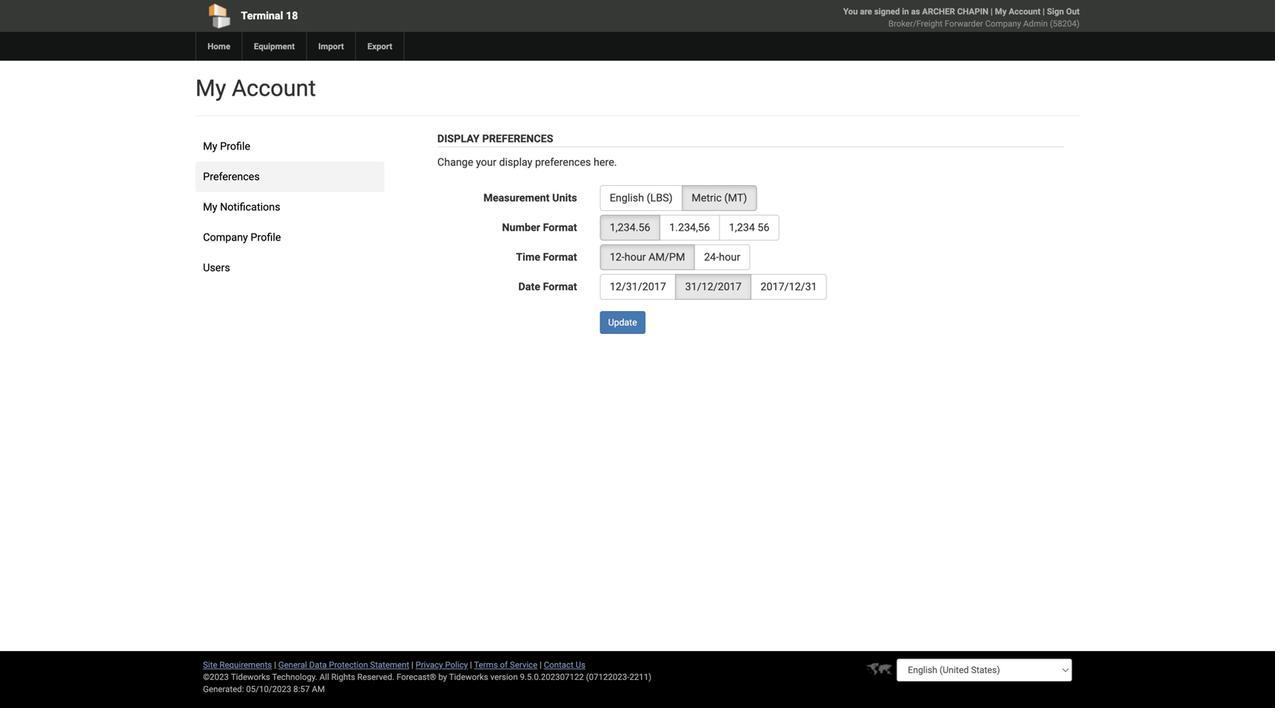Task type: describe. For each thing, give the bounding box(es) containing it.
version
[[491, 672, 518, 682]]

protection
[[329, 660, 368, 670]]

number
[[502, 221, 541, 234]]

you are signed in as archer chapin | my account | sign out broker/freight forwarder company admin (58204)
[[844, 6, 1080, 28]]

2017/12/31
[[761, 281, 817, 293]]

privacy
[[416, 660, 443, 670]]

©2023 tideworks
[[203, 672, 270, 682]]

display
[[438, 132, 480, 145]]

all
[[320, 672, 329, 682]]

0 vertical spatial preferences
[[482, 132, 554, 145]]

chapin
[[958, 6, 989, 16]]

forecast®
[[397, 672, 436, 682]]

company inside you are signed in as archer chapin | my account | sign out broker/freight forwarder company admin (58204)
[[986, 19, 1022, 28]]

update
[[608, 317, 637, 328]]

by
[[439, 672, 447, 682]]

preferences
[[535, 156, 591, 169]]

units
[[552, 192, 577, 204]]

terms of service link
[[474, 660, 538, 670]]

data
[[309, 660, 327, 670]]

your
[[476, 156, 497, 169]]

profile for company profile
[[251, 231, 281, 244]]

here.
[[594, 156, 617, 169]]

account inside you are signed in as archer chapin | my account | sign out broker/freight forwarder company admin (58204)
[[1009, 6, 1041, 16]]

24-hour
[[704, 251, 741, 263]]

import
[[318, 41, 344, 51]]

12/31/2017
[[610, 281, 666, 293]]

my for my notifications
[[203, 201, 217, 213]]

import link
[[306, 32, 355, 61]]

measurement
[[484, 192, 550, 204]]

company profile
[[203, 231, 281, 244]]

05/10/2023
[[246, 684, 291, 694]]

| left general
[[274, 660, 276, 670]]

my profile
[[203, 140, 250, 153]]

terminal 18
[[241, 9, 298, 22]]

my inside you are signed in as archer chapin | my account | sign out broker/freight forwarder company admin (58204)
[[995, 6, 1007, 16]]

export link
[[355, 32, 404, 61]]

format for time format
[[543, 251, 577, 263]]

terms
[[474, 660, 498, 670]]

56
[[758, 221, 770, 234]]

of
[[500, 660, 508, 670]]

statement
[[370, 660, 409, 670]]

us
[[576, 660, 586, 670]]

format for date format
[[543, 281, 577, 293]]

site
[[203, 660, 217, 670]]

profile for my profile
[[220, 140, 250, 153]]

format for number format
[[543, 221, 577, 234]]

number format
[[502, 221, 577, 234]]

english
[[610, 192, 644, 204]]

(07122023-
[[586, 672, 630, 682]]

privacy policy link
[[416, 660, 468, 670]]

display preferences
[[438, 132, 554, 145]]

general data protection statement link
[[278, 660, 409, 670]]

0 horizontal spatial preferences
[[203, 170, 260, 183]]

1,234 56
[[729, 221, 770, 234]]

1.234,56
[[670, 221, 710, 234]]

display
[[499, 156, 533, 169]]

sign
[[1047, 6, 1064, 16]]

my for my profile
[[203, 140, 217, 153]]

my account link
[[995, 6, 1041, 16]]

site requirements | general data protection statement | privacy policy | terms of service | contact us ©2023 tideworks technology. all rights reserved. forecast® by tideworks version 9.5.0.202307122 (07122023-2211) generated: 05/10/2023 8:57 am
[[203, 660, 652, 694]]



Task type: locate. For each thing, give the bounding box(es) containing it.
home link
[[196, 32, 242, 61]]

change your display preferences here.
[[438, 156, 617, 169]]

as
[[911, 6, 920, 16]]

my for my account
[[196, 75, 226, 102]]

you
[[844, 6, 858, 16]]

1 vertical spatial account
[[232, 75, 316, 102]]

my left the notifications at the top left of the page
[[203, 201, 217, 213]]

8:57
[[293, 684, 310, 694]]

in
[[902, 6, 909, 16]]

rights
[[331, 672, 355, 682]]

preferences down my profile
[[203, 170, 260, 183]]

date format
[[519, 281, 577, 293]]

format
[[543, 221, 577, 234], [543, 251, 577, 263], [543, 281, 577, 293]]

forwarder
[[945, 19, 983, 28]]

1 vertical spatial format
[[543, 251, 577, 263]]

reserved.
[[357, 672, 395, 682]]

export
[[368, 41, 392, 51]]

tideworks
[[449, 672, 488, 682]]

account up admin
[[1009, 6, 1041, 16]]

my
[[995, 6, 1007, 16], [196, 75, 226, 102], [203, 140, 217, 153], [203, 201, 217, 213]]

account
[[1009, 6, 1041, 16], [232, 75, 316, 102]]

archer
[[923, 6, 955, 16]]

| left sign
[[1043, 6, 1045, 16]]

0 vertical spatial profile
[[220, 140, 250, 153]]

|
[[991, 6, 993, 16], [1043, 6, 1045, 16], [274, 660, 276, 670], [412, 660, 414, 670], [470, 660, 472, 670], [540, 660, 542, 670]]

1 horizontal spatial company
[[986, 19, 1022, 28]]

(lbs)
[[647, 192, 673, 204]]

0 horizontal spatial account
[[232, 75, 316, 102]]

home
[[208, 41, 230, 51]]

signed
[[875, 6, 900, 16]]

preferences
[[482, 132, 554, 145], [203, 170, 260, 183]]

format down units
[[543, 221, 577, 234]]

0 vertical spatial format
[[543, 221, 577, 234]]

company down my account link
[[986, 19, 1022, 28]]

2211)
[[630, 672, 652, 682]]

my up my notifications
[[203, 140, 217, 153]]

general
[[278, 660, 307, 670]]

broker/freight
[[889, 19, 943, 28]]

generated:
[[203, 684, 244, 694]]

| up forecast®
[[412, 660, 414, 670]]

profile down the notifications at the top left of the page
[[251, 231, 281, 244]]

3 format from the top
[[543, 281, 577, 293]]

contact
[[544, 660, 574, 670]]

site requirements link
[[203, 660, 272, 670]]

format right the time on the left of page
[[543, 251, 577, 263]]

| up 9.5.0.202307122 at the left bottom
[[540, 660, 542, 670]]

time
[[516, 251, 541, 263]]

policy
[[445, 660, 468, 670]]

requirements
[[220, 660, 272, 670]]

profile
[[220, 140, 250, 153], [251, 231, 281, 244]]

my right chapin on the top
[[995, 6, 1007, 16]]

admin
[[1024, 19, 1048, 28]]

1 vertical spatial profile
[[251, 231, 281, 244]]

equipment link
[[242, 32, 306, 61]]

my notifications
[[203, 201, 280, 213]]

1,234
[[729, 221, 755, 234]]

| right chapin on the top
[[991, 6, 993, 16]]

technology.
[[272, 672, 318, 682]]

hour
[[719, 251, 741, 263]]

profile up my notifications
[[220, 140, 250, 153]]

my down home link
[[196, 75, 226, 102]]

24-
[[704, 251, 719, 263]]

1 horizontal spatial profile
[[251, 231, 281, 244]]

equipment
[[254, 41, 295, 51]]

measurement units
[[484, 192, 577, 204]]

update button
[[600, 311, 646, 334]]

sign out link
[[1047, 6, 1080, 16]]

0 vertical spatial company
[[986, 19, 1022, 28]]

| up tideworks
[[470, 660, 472, 670]]

out
[[1067, 6, 1080, 16]]

my account
[[196, 75, 316, 102]]

terminal
[[241, 9, 283, 22]]

am
[[312, 684, 325, 694]]

english (lbs)
[[610, 192, 673, 204]]

date
[[519, 281, 541, 293]]

service
[[510, 660, 538, 670]]

are
[[860, 6, 872, 16]]

format right date
[[543, 281, 577, 293]]

1 format from the top
[[543, 221, 577, 234]]

18
[[286, 9, 298, 22]]

(58204)
[[1050, 19, 1080, 28]]

account down equipment link
[[232, 75, 316, 102]]

9.5.0.202307122
[[520, 672, 584, 682]]

2 format from the top
[[543, 251, 577, 263]]

change
[[438, 156, 474, 169]]

1 horizontal spatial preferences
[[482, 132, 554, 145]]

1 vertical spatial company
[[203, 231, 248, 244]]

company up "users"
[[203, 231, 248, 244]]

terminal 18 link
[[196, 0, 551, 32]]

2 vertical spatial format
[[543, 281, 577, 293]]

contact us link
[[544, 660, 586, 670]]

notifications
[[220, 201, 280, 213]]

1 horizontal spatial account
[[1009, 6, 1041, 16]]

0 horizontal spatial profile
[[220, 140, 250, 153]]

0 vertical spatial account
[[1009, 6, 1041, 16]]

time format
[[516, 251, 577, 263]]

users
[[203, 262, 230, 274]]

0 horizontal spatial company
[[203, 231, 248, 244]]

1 vertical spatial preferences
[[203, 170, 260, 183]]

preferences up display
[[482, 132, 554, 145]]



Task type: vqa. For each thing, say whether or not it's contained in the screenshot.
third FORMAT from the top
yes



